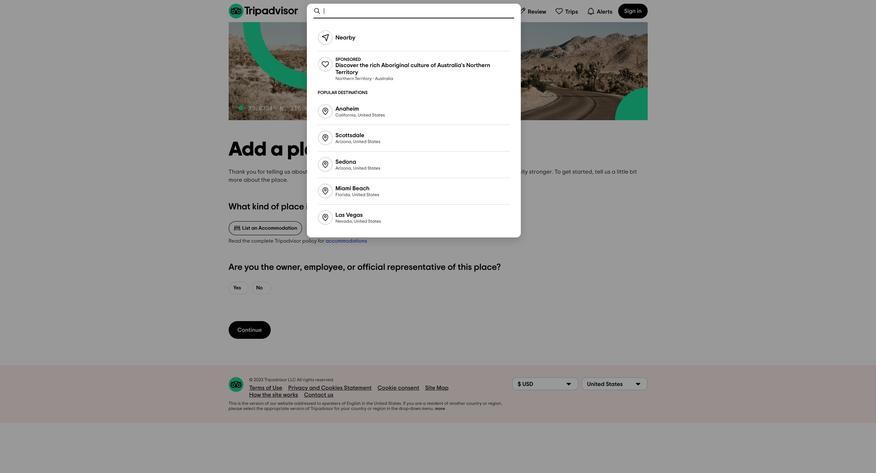 Task type: describe. For each thing, give the bounding box(es) containing it.
community
[[499, 169, 528, 175]]

$ usd
[[518, 381, 533, 387]]

list
[[350, 169, 358, 175]]

0 horizontal spatial or
[[347, 263, 355, 272]]

united states button
[[581, 377, 648, 391]]

privacy and cookies statement
[[288, 385, 372, 391]]

read
[[228, 239, 241, 244]]

complete
[[251, 239, 273, 244]]

popular
[[318, 90, 337, 95]]

florida,
[[335, 192, 351, 197]]

do
[[352, 226, 359, 231]]

english
[[347, 401, 361, 406]]

a inside button
[[328, 226, 331, 231]]

telling
[[266, 169, 283, 175]]

place.
[[271, 177, 288, 183]]

anaheim
[[335, 106, 359, 112]]

1 vertical spatial about
[[244, 177, 260, 183]]

destinations
[[338, 90, 368, 95]]

0 horizontal spatial in
[[362, 401, 365, 406]]

a up telling
[[271, 140, 283, 160]]

in inside . if you are a resident of another country or region, please select the appropriate version of tripadvisor for your country or region in the drop-down menu.
[[387, 407, 390, 411]]

tripadvisor inside . if you are a resident of another country or region, please select the appropriate version of tripadvisor for your country or region in the drop-down menu.
[[311, 407, 333, 411]]

this?
[[314, 203, 332, 211]]

sponsored discover the   rich aboriginal   culture of  australia's northern territory northern territory - australia
[[335, 57, 490, 81]]

beach
[[352, 185, 370, 191]]

statement
[[344, 385, 372, 391]]

anaheim california, united states
[[335, 106, 385, 117]]

list for list an accommodation
[[242, 226, 250, 231]]

get
[[562, 169, 571, 175]]

accommodations
[[326, 239, 367, 244]]

read the complete tripadvisor policy for accommodations
[[228, 239, 367, 244]]

1 vertical spatial our
[[270, 401, 277, 406]]

nearby
[[335, 34, 355, 40]]

review
[[528, 9, 546, 15]]

place inside thank you for telling us about a new place to list on tripadvisor. your contributions make our traveler community stronger. to get started, tell us a little bit more about the place.
[[326, 169, 342, 175]]

to inside button
[[346, 226, 351, 231]]

of inside sponsored discover the   rich aboriginal   culture of  australia's northern territory northern territory - australia
[[431, 62, 436, 68]]

trips link
[[552, 4, 581, 18]]

terms of use
[[249, 385, 282, 391]]

australia's
[[437, 62, 465, 68]]

vegas
[[346, 212, 363, 218]]

2 horizontal spatial or
[[483, 401, 487, 406]]

scottsdale arizona, united states
[[335, 132, 380, 144]]

speakers
[[322, 401, 341, 406]]

terms
[[249, 385, 265, 391]]

another
[[449, 401, 465, 406]]

0 vertical spatial territory
[[335, 69, 358, 75]]

0 vertical spatial about
[[292, 169, 308, 175]]

arizona, for sedona
[[335, 166, 352, 170]]

select
[[243, 407, 255, 411]]

the left 'drop-'
[[391, 407, 398, 411]]

sedona arizona, united states
[[335, 159, 380, 170]]

rich
[[370, 62, 380, 68]]

privacy and cookies statement link
[[288, 385, 372, 392]]

add a place to tripadvisor image
[[228, 22, 648, 120]]

add a place to tripadvisor
[[228, 140, 474, 160]]

site map how the site works
[[249, 385, 449, 398]]

0 vertical spatial northern
[[466, 62, 490, 68]]

contact us link
[[304, 392, 333, 399]]

menu.
[[422, 407, 434, 411]]

a left little
[[612, 169, 615, 175]]

1 horizontal spatial country
[[466, 401, 482, 406]]

thing
[[332, 226, 345, 231]]

how the site works link
[[249, 392, 298, 399]]

yes
[[233, 286, 241, 291]]

what kind of place is this?
[[228, 203, 332, 211]]

states inside las vegas nevada, united states
[[368, 219, 381, 223]]

1 vertical spatial more
[[435, 407, 445, 411]]

united inside anaheim california, united states
[[358, 113, 371, 117]]

if
[[403, 401, 406, 406]]

are you the owner, employee, or official representative of this place?
[[228, 263, 501, 272]]

region
[[373, 407, 386, 411]]

accommodation
[[258, 226, 297, 231]]

site
[[272, 392, 282, 398]]

2 horizontal spatial us
[[604, 169, 610, 175]]

rights
[[303, 378, 314, 382]]

©
[[249, 378, 253, 382]]

united states
[[587, 381, 623, 387]]

place?
[[474, 263, 501, 272]]

of up your
[[342, 401, 346, 406]]

the inside thank you for telling us about a new place to list on tripadvisor. your contributions make our traveler community stronger. to get started, tell us a little bit more about the place.
[[261, 177, 270, 183]]

drop-
[[399, 407, 410, 411]]

to inside thank you for telling us about a new place to list on tripadvisor. your contributions make our traveler community stronger. to get started, tell us a little bit more about the place.
[[343, 169, 349, 175]]

us inside "link"
[[327, 392, 333, 398]]

new
[[314, 169, 325, 175]]

site map link
[[425, 385, 449, 392]]

discover
[[335, 62, 358, 68]]

united inside the miami beach florida, united states
[[352, 192, 365, 197]]

Search search field
[[324, 8, 514, 14]]

0 vertical spatial is
[[306, 203, 312, 211]]

the right select
[[256, 407, 263, 411]]

contributions
[[413, 169, 449, 175]]

version inside . if you are a resident of another country or region, please select the appropriate version of tripadvisor for your country or region in the drop-down menu.
[[290, 407, 305, 411]]

terms of use link
[[249, 385, 282, 392]]

are
[[228, 263, 242, 272]]

addressed
[[294, 401, 316, 406]]

$
[[518, 381, 521, 387]]

more button
[[435, 406, 445, 411]]

alerts link
[[584, 4, 615, 18]]

scottsdale
[[335, 132, 364, 138]]

no button
[[251, 282, 271, 295]]

appropriate
[[264, 407, 289, 411]]

tripadvisor down accommodation
[[275, 239, 301, 244]]

of left this
[[448, 263, 456, 272]]

what
[[228, 203, 250, 211]]

list for list a thing to do
[[319, 226, 327, 231]]

of up how the site works link
[[266, 385, 271, 391]]

1 vertical spatial territory
[[355, 76, 372, 81]]

states inside popup button
[[606, 381, 623, 387]]

the inside site map how the site works
[[262, 392, 271, 398]]

consent
[[398, 385, 419, 391]]

contact us
[[304, 392, 333, 398]]

of down addressed
[[305, 407, 310, 411]]

on
[[359, 169, 366, 175]]



Task type: locate. For each thing, give the bounding box(es) containing it.
our right make
[[466, 169, 475, 175]]

is left this?
[[306, 203, 312, 211]]

nevada,
[[335, 219, 353, 223]]

this is the version of our website addressed to speakers of english in the united states
[[228, 401, 401, 406]]

tripadvisor down this is the version of our website addressed to speakers of english in the united states
[[311, 407, 333, 411]]

owner,
[[276, 263, 302, 272]]

started,
[[572, 169, 594, 175]]

northern right the australia's
[[466, 62, 490, 68]]

you inside . if you are a resident of another country or region, please select the appropriate version of tripadvisor for your country or region in the drop-down menu.
[[407, 401, 414, 406]]

tripadvisor up use
[[264, 378, 287, 382]]

the down telling
[[261, 177, 270, 183]]

1 horizontal spatial about
[[292, 169, 308, 175]]

kind
[[252, 203, 269, 211]]

a left the thing
[[328, 226, 331, 231]]

0 horizontal spatial version
[[249, 401, 264, 406]]

in
[[637, 8, 642, 14], [362, 401, 365, 406], [387, 407, 390, 411]]

1 vertical spatial version
[[290, 407, 305, 411]]

0 horizontal spatial northern
[[335, 76, 354, 81]]

states inside anaheim california, united states
[[372, 113, 385, 117]]

None search field
[[307, 4, 520, 18]]

territory
[[335, 69, 358, 75], [355, 76, 372, 81]]

0 vertical spatial arizona,
[[335, 139, 352, 144]]

states inside the miami beach florida, united states
[[366, 192, 379, 197]]

1 list from the left
[[242, 226, 250, 231]]

about left new
[[292, 169, 308, 175]]

1 vertical spatial or
[[483, 401, 487, 406]]

the left rich
[[360, 62, 369, 68]]

place up accommodation
[[281, 203, 304, 211]]

1 horizontal spatial our
[[466, 169, 475, 175]]

place right new
[[326, 169, 342, 175]]

© 2023 tripadvisor llc all rights reserved.
[[249, 378, 334, 382]]

tripadvisor image
[[228, 4, 298, 18]]

0 vertical spatial you
[[246, 169, 256, 175]]

or left region on the left bottom of the page
[[367, 407, 372, 411]]

the left owner,
[[261, 263, 274, 272]]

about down thank on the top
[[244, 177, 260, 183]]

2 vertical spatial in
[[387, 407, 390, 411]]

1 horizontal spatial us
[[327, 392, 333, 398]]

0 horizontal spatial list
[[242, 226, 250, 231]]

united inside 'sedona arizona, united states'
[[353, 166, 366, 170]]

1 horizontal spatial in
[[387, 407, 390, 411]]

arizona, down "sedona"
[[335, 166, 352, 170]]

version down how
[[249, 401, 264, 406]]

united inside scottsdale arizona, united states
[[353, 139, 366, 144]]

to down contact us "link"
[[317, 401, 321, 406]]

usd
[[522, 381, 533, 387]]

make
[[450, 169, 465, 175]]

alerts
[[597, 9, 612, 15]]

tripadvisor
[[369, 140, 474, 160], [275, 239, 301, 244], [264, 378, 287, 382], [311, 407, 333, 411]]

more down thank on the top
[[228, 177, 242, 183]]

or left official
[[347, 263, 355, 272]]

1 horizontal spatial northern
[[466, 62, 490, 68]]

the up region on the left bottom of the page
[[366, 401, 373, 406]]

0 horizontal spatial about
[[244, 177, 260, 183]]

stronger.
[[529, 169, 553, 175]]

northern down discover
[[335, 76, 354, 81]]

list
[[242, 226, 250, 231], [319, 226, 327, 231]]

1 vertical spatial for
[[318, 239, 324, 244]]

aboriginal
[[381, 62, 409, 68]]

works
[[283, 392, 298, 398]]

representative
[[387, 263, 446, 272]]

1 horizontal spatial version
[[290, 407, 305, 411]]

reserved.
[[315, 378, 334, 382]]

trips
[[565, 9, 578, 15]]

1 horizontal spatial more
[[435, 407, 445, 411]]

arizona, inside 'sedona arizona, united states'
[[335, 166, 352, 170]]

for inside . if you are a resident of another country or region, please select the appropriate version of tripadvisor for your country or region in the drop-down menu.
[[334, 407, 340, 411]]

contact
[[304, 392, 326, 398]]

and
[[309, 385, 320, 391]]

2 horizontal spatial in
[[637, 8, 642, 14]]

how
[[249, 392, 261, 398]]

1 vertical spatial you
[[244, 263, 259, 272]]

of right kind
[[271, 203, 279, 211]]

list left an
[[242, 226, 250, 231]]

. if you are a resident of another country or region, please select the appropriate version of tripadvisor for your country or region in the drop-down menu.
[[228, 401, 502, 411]]

site
[[425, 385, 435, 391]]

1 vertical spatial is
[[238, 401, 241, 406]]

resident
[[427, 401, 443, 406]]

the down terms of use link
[[262, 392, 271, 398]]

sign
[[624, 8, 636, 14]]

list an accommodation
[[242, 226, 297, 231]]

you right are
[[244, 263, 259, 272]]

miami beach florida, united states
[[335, 185, 379, 197]]

our inside thank you for telling us about a new place to list on tripadvisor. your contributions make our traveler community stronger. to get started, tell us a little bit more about the place.
[[466, 169, 475, 175]]

your
[[400, 169, 412, 175]]

place up new
[[287, 140, 340, 160]]

bit
[[630, 169, 637, 175]]

list left the thing
[[319, 226, 327, 231]]

2 horizontal spatial for
[[334, 407, 340, 411]]

2 vertical spatial for
[[334, 407, 340, 411]]

0 vertical spatial more
[[228, 177, 242, 183]]

is up please
[[238, 401, 241, 406]]

all
[[297, 378, 302, 382]]

list a thing to do button
[[305, 221, 364, 235]]

of up 'more' button
[[444, 401, 448, 406]]

united inside las vegas nevada, united states
[[354, 219, 367, 223]]

states
[[372, 113, 385, 117], [367, 139, 380, 144], [367, 166, 380, 170], [366, 192, 379, 197], [368, 219, 381, 223], [606, 381, 623, 387], [388, 401, 401, 406]]

place
[[287, 140, 340, 160], [326, 169, 342, 175], [281, 203, 304, 211]]

arizona, inside scottsdale arizona, united states
[[335, 139, 352, 144]]

1 vertical spatial in
[[362, 401, 365, 406]]

country right another
[[466, 401, 482, 406]]

of right culture
[[431, 62, 436, 68]]

to left list
[[343, 169, 349, 175]]

0 horizontal spatial for
[[258, 169, 265, 175]]

the inside sponsored discover the   rich aboriginal   culture of  australia's northern territory northern territory - australia
[[360, 62, 369, 68]]

llc
[[288, 378, 296, 382]]

version down addressed
[[290, 407, 305, 411]]

0 horizontal spatial us
[[284, 169, 290, 175]]

0 horizontal spatial our
[[270, 401, 277, 406]]

add
[[228, 140, 267, 160]]

las vegas nevada, united states
[[335, 212, 381, 223]]

0 vertical spatial country
[[466, 401, 482, 406]]

continue
[[237, 327, 262, 333]]

0 vertical spatial version
[[249, 401, 264, 406]]

for down speakers
[[334, 407, 340, 411]]

your
[[341, 407, 350, 411]]

0 horizontal spatial country
[[351, 407, 366, 411]]

list an accommodation button
[[228, 221, 302, 235]]

you right if
[[407, 401, 414, 406]]

you right thank on the top
[[246, 169, 256, 175]]

1 horizontal spatial is
[[306, 203, 312, 211]]

1 horizontal spatial list
[[319, 226, 327, 231]]

a right are
[[423, 401, 426, 406]]

in right region on the left bottom of the page
[[387, 407, 390, 411]]

2023
[[254, 378, 263, 382]]

this
[[458, 263, 472, 272]]

united
[[358, 113, 371, 117], [353, 139, 366, 144], [353, 166, 366, 170], [352, 192, 365, 197], [354, 219, 367, 223], [587, 381, 605, 387], [374, 401, 387, 406]]

0 vertical spatial place
[[287, 140, 340, 160]]

culture
[[410, 62, 429, 68]]

you for the
[[244, 263, 259, 272]]

to
[[345, 140, 365, 160], [343, 169, 349, 175], [346, 226, 351, 231], [317, 401, 321, 406]]

states inside 'sedona arizona, united states'
[[367, 166, 380, 170]]

states inside scottsdale arizona, united states
[[367, 139, 380, 144]]

for left telling
[[258, 169, 265, 175]]

2 vertical spatial you
[[407, 401, 414, 406]]

to
[[554, 169, 561, 175]]

no
[[256, 286, 263, 291]]

0 horizontal spatial more
[[228, 177, 242, 183]]

you inside thank you for telling us about a new place to list on tripadvisor. your contributions make our traveler community stronger. to get started, tell us a little bit more about the place.
[[246, 169, 256, 175]]

-
[[373, 76, 374, 81]]

the up select
[[242, 401, 248, 406]]

the right read
[[242, 239, 250, 244]]

popular destinations
[[318, 90, 368, 95]]

to down scottsdale
[[345, 140, 365, 160]]

of down how the site works link
[[265, 401, 269, 406]]

for right policy
[[318, 239, 324, 244]]

2 list from the left
[[319, 226, 327, 231]]

search image
[[313, 7, 321, 15]]

0 vertical spatial our
[[466, 169, 475, 175]]

or left 'region,'
[[483, 401, 487, 406]]

1 horizontal spatial or
[[367, 407, 372, 411]]

tripadvisor up the contributions
[[369, 140, 474, 160]]

in right english
[[362, 401, 365, 406]]

us down privacy and cookies statement link
[[327, 392, 333, 398]]

country down english
[[351, 407, 366, 411]]

yes button
[[228, 282, 248, 295]]

0 vertical spatial for
[[258, 169, 265, 175]]

las
[[335, 212, 345, 218]]

thank you for telling us about a new place to list on tripadvisor. your contributions make our traveler community stronger. to get started, tell us a little bit more about the place.
[[228, 169, 637, 183]]

more inside thank you for telling us about a new place to list on tripadvisor. your contributions make our traveler community stronger. to get started, tell us a little bit more about the place.
[[228, 177, 242, 183]]

0 horizontal spatial is
[[238, 401, 241, 406]]

sedona
[[335, 159, 356, 165]]

popular destinations list box
[[309, 18, 519, 237]]

1 arizona, from the top
[[335, 139, 352, 144]]

cookies
[[321, 385, 343, 391]]

in right sign
[[637, 8, 642, 14]]

for inside thank you for telling us about a new place to list on tripadvisor. your contributions make our traveler community stronger. to get started, tell us a little bit more about the place.
[[258, 169, 265, 175]]

us right tell
[[604, 169, 610, 175]]

1 horizontal spatial for
[[318, 239, 324, 244]]

a inside . if you are a resident of another country or region, please select the appropriate version of tripadvisor for your country or region in the drop-down menu.
[[423, 401, 426, 406]]

accommodations link
[[326, 239, 367, 244]]

territory left '-'
[[355, 76, 372, 81]]

$ usd button
[[512, 377, 578, 391]]

this
[[228, 401, 237, 406]]

more down resident
[[435, 407, 445, 411]]

1 vertical spatial northern
[[335, 76, 354, 81]]

0 vertical spatial in
[[637, 8, 642, 14]]

territory down discover
[[335, 69, 358, 75]]

list a thing to do
[[319, 226, 359, 231]]

use
[[273, 385, 282, 391]]

0 vertical spatial or
[[347, 263, 355, 272]]

to left do
[[346, 226, 351, 231]]

northern
[[466, 62, 490, 68], [335, 76, 354, 81]]

2 vertical spatial or
[[367, 407, 372, 411]]

united inside popup button
[[587, 381, 605, 387]]

arizona, down scottsdale
[[335, 139, 352, 144]]

1 vertical spatial place
[[326, 169, 342, 175]]

1 vertical spatial country
[[351, 407, 366, 411]]

sign in
[[624, 8, 642, 14]]

the
[[360, 62, 369, 68], [261, 177, 270, 183], [242, 239, 250, 244], [261, 263, 274, 272], [262, 392, 271, 398], [242, 401, 248, 406], [366, 401, 373, 406], [256, 407, 263, 411], [391, 407, 398, 411]]

tell
[[595, 169, 603, 175]]

continue button
[[228, 321, 271, 339]]

us up place.
[[284, 169, 290, 175]]

a left new
[[309, 169, 313, 175]]

1 vertical spatial arizona,
[[335, 166, 352, 170]]

website
[[278, 401, 293, 406]]

.
[[401, 401, 402, 406]]

you for for
[[246, 169, 256, 175]]

country
[[466, 401, 482, 406], [351, 407, 366, 411]]

arizona, for scottsdale
[[335, 139, 352, 144]]

our up 'appropriate'
[[270, 401, 277, 406]]

2 arizona, from the top
[[335, 166, 352, 170]]

down
[[410, 407, 421, 411]]

little
[[617, 169, 628, 175]]

2 vertical spatial place
[[281, 203, 304, 211]]

please
[[228, 407, 242, 411]]



Task type: vqa. For each thing, say whether or not it's contained in the screenshot.


